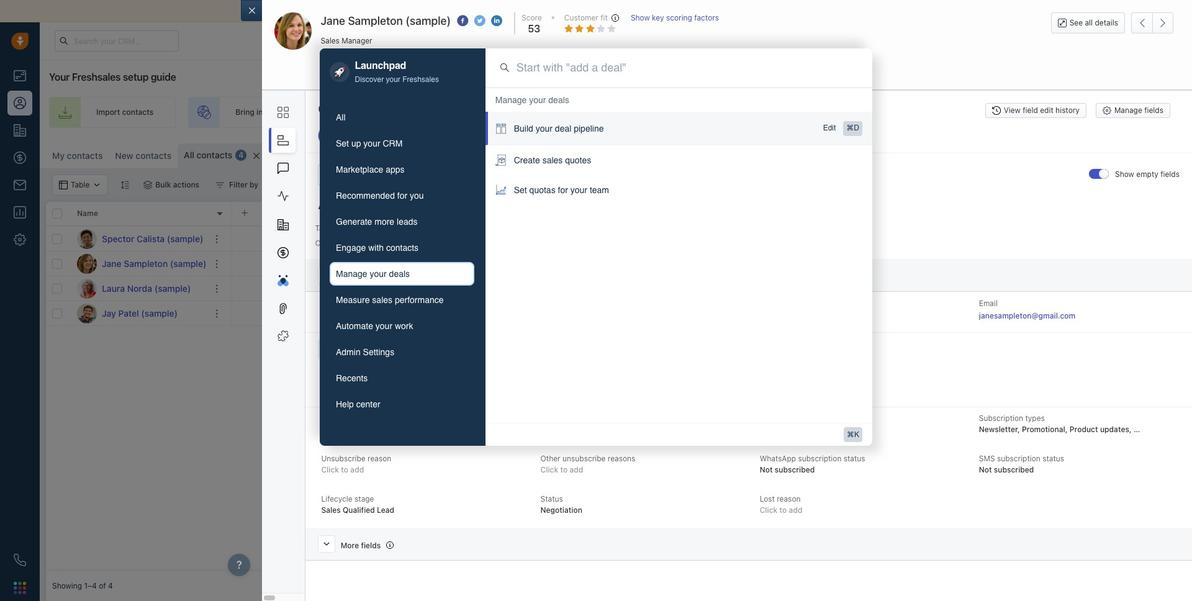 Task type: locate. For each thing, give the bounding box(es) containing it.
all right scoring
[[696, 6, 705, 16]]

0 horizontal spatial status
[[806, 414, 828, 423]]

for inside list of options list box
[[558, 185, 568, 195]]

0 horizontal spatial jane sampleton (sample)
[[102, 258, 206, 269]]

1 vertical spatial basic
[[341, 272, 360, 281]]

status for sms
[[1043, 454, 1065, 463]]

1 horizontal spatial all
[[1085, 18, 1093, 27]]

leads right more
[[397, 217, 418, 227]]

to inside tags click to add tags
[[335, 239, 343, 248]]

subscription inside sms subscription status not subscribed
[[997, 454, 1041, 463]]

deal inside list of options list box
[[555, 124, 572, 134]]

1 horizontal spatial subscribed
[[994, 465, 1034, 475]]

phone element
[[7, 548, 32, 573]]

task
[[573, 68, 589, 77]]

1 horizontal spatial not
[[979, 465, 992, 475]]

4 right 1–4
[[108, 582, 113, 591]]

1 vertical spatial reason
[[777, 494, 801, 504]]

subscribed inside whatsapp subscription status not subscribed
[[775, 465, 815, 475]]

email inside button
[[340, 68, 359, 77]]

list of options list box
[[486, 88, 873, 205]]

1 j image from the top
[[77, 254, 97, 274]]

freshsales up all button
[[403, 75, 439, 84]]

⌘ right edit
[[847, 124, 854, 132]]

grid containing spector calista (sample)
[[46, 201, 1186, 571]]

1 vertical spatial team
[[590, 185, 609, 195]]

create down build
[[514, 155, 540, 165]]

1 horizontal spatial jane sampleton (sample)
[[321, 14, 451, 27]]

(sample) for press space to select this row. row containing spector calista (sample)
[[167, 233, 203, 244]]

all right the see
[[1085, 18, 1093, 27]]

jane sampleton (sample) down spector calista (sample) link
[[102, 258, 206, 269]]

add inside tags click to add tags
[[345, 239, 359, 248]]

sales manager
[[321, 36, 372, 45]]

4 press space to select this row. row from the top
[[46, 301, 232, 326]]

1 horizontal spatial for
[[558, 185, 568, 195]]

see
[[1070, 18, 1083, 27]]

click down other
[[541, 465, 559, 475]]

up for set up your crm
[[351, 139, 361, 149]]

show left empty
[[1116, 170, 1135, 179]]

not
[[760, 465, 773, 475], [979, 465, 992, 475]]

close image
[[1174, 8, 1180, 14]]

not for whatsapp subscription status not subscribed
[[760, 465, 773, 475]]

information up measure sales performance
[[362, 272, 403, 281]]

set inside list of options list box
[[514, 185, 527, 195]]

subscription left types
[[979, 414, 1024, 423]]

0 vertical spatial add
[[1045, 108, 1060, 117]]

manage your deals inside button
[[336, 269, 410, 279]]

contact details
[[318, 102, 396, 116]]

subscription right whatsapp
[[798, 454, 842, 463]]

mailbox
[[338, 6, 370, 16]]

1 horizontal spatial add
[[1136, 149, 1151, 158]]

0 horizontal spatial in
[[257, 108, 263, 117]]

0 vertical spatial your
[[853, 36, 868, 44]]

to right mailbox
[[372, 6, 380, 16]]

1 row group from the left
[[46, 227, 232, 326]]

fields up add contact
[[1145, 106, 1164, 115]]

1 vertical spatial add
[[1136, 149, 1151, 158]]

pipeline inside set up your sales pipeline link
[[935, 108, 963, 117]]

add contact button
[[1120, 143, 1186, 165]]

3 press space to select this row. row from the top
[[46, 276, 232, 301]]

1 vertical spatial import contacts
[[1029, 149, 1086, 158]]

email for email janesampleton@gmail.com
[[979, 299, 998, 308]]

to
[[372, 6, 380, 16], [580, 108, 588, 117], [335, 239, 343, 248], [341, 425, 348, 434], [341, 465, 348, 475], [561, 465, 568, 475], [780, 506, 787, 515]]

0 vertical spatial j image
[[77, 254, 97, 274]]

subscription types
[[979, 414, 1045, 423]]

mobile 19266529503
[[321, 367, 373, 387]]

1 vertical spatial j image
[[77, 303, 97, 323]]

add inside lost reason click to add
[[789, 506, 803, 515]]

performance
[[395, 295, 444, 305]]

tags
[[315, 224, 332, 233], [361, 239, 377, 248]]

click left engage
[[315, 239, 333, 248]]

sampleton inside dialog
[[348, 14, 403, 27]]

cell
[[232, 227, 1186, 251], [232, 252, 1186, 276], [232, 276, 1186, 301], [232, 301, 1186, 325]]

1 horizontal spatial basic
[[406, 131, 425, 140]]

2 subscription from the left
[[979, 414, 1024, 423]]

j image for jane sampleton (sample)
[[77, 254, 97, 274]]

import contacts down the add deal
[[1029, 149, 1086, 158]]

leads right website
[[295, 108, 314, 117]]

0 vertical spatial create
[[708, 108, 732, 117]]

not down whatsapp
[[760, 465, 773, 475]]

trial
[[870, 36, 882, 44]]

customize
[[940, 149, 978, 158]]

0 horizontal spatial of
[[99, 582, 106, 591]]

sales up automate your work
[[372, 295, 393, 305]]

1 not from the left
[[760, 465, 773, 475]]

to inside other unsubscribe reasons click to add
[[561, 465, 568, 475]]

0 vertical spatial sales
[[321, 36, 340, 45]]

1 vertical spatial of
[[99, 582, 106, 591]]

click down lost
[[760, 506, 778, 515]]

1 horizontal spatial of
[[569, 6, 578, 16]]

subscription inside subscription status subscribed
[[760, 414, 804, 423]]

(sample) for press space to select this row. row containing laura norda (sample)
[[155, 283, 191, 293]]

sales down lifecycle
[[321, 506, 341, 515]]

0 horizontal spatial subscription
[[760, 414, 804, 423]]

⌘ d
[[847, 124, 860, 132]]

in right 'bring'
[[257, 108, 263, 117]]

0 horizontal spatial tags
[[315, 224, 332, 233]]

team down meeting button
[[608, 108, 626, 117]]

reason for lost reason
[[777, 494, 801, 504]]

email up janesampleton@gmail.com
[[979, 299, 998, 308]]

manage inside manage your deals button
[[336, 269, 367, 279]]

import down the your freshsales setup guide
[[96, 108, 120, 117]]

Search fields text field
[[318, 165, 749, 186]]

⌘ inside press-command-k-to-open-and-close element
[[847, 430, 855, 439]]

create inside list of options list box
[[514, 155, 540, 165]]

0 vertical spatial sampleton
[[348, 14, 403, 27]]

sales for sales manager
[[321, 36, 340, 45]]

contacts down setup
[[122, 108, 153, 117]]

import right key
[[666, 6, 694, 16]]

1 vertical spatial sales
[[541, 414, 560, 423]]

import inside import contacts link
[[96, 108, 120, 117]]

0 vertical spatial team
[[608, 108, 626, 117]]

add deal
[[1045, 108, 1077, 117]]

2 subscription from the left
[[997, 454, 1041, 463]]

import contacts inside button
[[1029, 149, 1086, 158]]

call
[[390, 68, 404, 77]]

generate more leads
[[336, 217, 418, 227]]

0 vertical spatial jane sampleton (sample)
[[321, 14, 451, 27]]

0 vertical spatial all details
[[338, 131, 373, 140]]

tags down the generate more leads
[[361, 239, 377, 248]]

2 subscribed from the left
[[994, 465, 1034, 475]]

press space to select this row. row containing spector calista (sample)
[[46, 227, 232, 252]]

sales for quotes
[[543, 155, 563, 165]]

to down external
[[341, 425, 348, 434]]

(sample) inside "link"
[[155, 283, 191, 293]]

show key scoring factors
[[631, 13, 719, 22]]

contacts up the filter by 'button'
[[197, 150, 232, 160]]

jane sampleton (sample) inside press space to select this row. row
[[102, 258, 206, 269]]

1 vertical spatial fields
[[1161, 170, 1180, 179]]

container_wx8msf4aqz5i3rn1 image inside bulk actions button
[[144, 181, 152, 189]]

2 horizontal spatial status
[[1043, 454, 1065, 463]]

grid
[[46, 201, 1186, 571]]

subscription for sms
[[997, 454, 1041, 463]]

status inside whatsapp subscription status not subscribed
[[844, 454, 866, 463]]

1 press space to select this row. row from the top
[[46, 227, 232, 252]]

deals inside list of options list box
[[549, 95, 569, 105]]

view field edit history button
[[985, 103, 1087, 118]]

basic down all button
[[406, 131, 425, 140]]

1 horizontal spatial email
[[979, 299, 998, 308]]

click
[[315, 239, 333, 248], [321, 425, 339, 434], [321, 465, 339, 475], [541, 465, 559, 475], [760, 506, 778, 515]]

1 subscription from the left
[[798, 454, 842, 463]]

53 button
[[525, 23, 541, 34]]

set up your sales pipeline
[[871, 108, 963, 117]]

reason inside unsubscribe reason click to add
[[368, 454, 391, 463]]

up
[[885, 108, 894, 117], [351, 139, 361, 149]]

marketplace
[[336, 165, 383, 175]]

1 vertical spatial show
[[1116, 170, 1135, 179]]

sales left quotes
[[543, 155, 563, 165]]

sales up container_wx8msf4aqz5i3rn1 icon
[[914, 108, 933, 117]]

your inside launchpad discover your freshsales
[[386, 75, 401, 84]]

0 vertical spatial email
[[340, 68, 359, 77]]

contacts down the add deal
[[1055, 149, 1086, 158]]

deal right edit
[[1062, 108, 1077, 117]]

show
[[631, 13, 650, 22], [1116, 170, 1135, 179]]

whatsapp subscription status not subscribed
[[760, 454, 866, 475]]

0 vertical spatial show
[[631, 13, 650, 22]]

(sample) down laura norda (sample) "link"
[[141, 308, 178, 318]]

1 vertical spatial sampleton
[[124, 258, 168, 269]]

reason for unsubscribe reason
[[368, 454, 391, 463]]

details up "generate" on the left of the page
[[332, 200, 363, 211]]

reason right unsubscribe
[[368, 454, 391, 463]]

1 vertical spatial import
[[96, 108, 120, 117]]

⌘ up whatsapp subscription status not subscribed
[[847, 430, 855, 439]]

pipeline up customize
[[935, 108, 963, 117]]

subscribed
[[775, 465, 815, 475], [994, 465, 1034, 475]]

subscribed for whatsapp
[[775, 465, 815, 475]]

press space to select this row. row
[[46, 227, 232, 252], [46, 252, 232, 276], [46, 276, 232, 301], [46, 301, 232, 326]]

0 vertical spatial set
[[871, 108, 883, 117]]

2 horizontal spatial leads
[[559, 108, 578, 117]]

twitter circled image
[[474, 14, 485, 27]]

marketplace apps button
[[330, 158, 474, 182]]

call link
[[372, 62, 410, 83]]

1 vertical spatial pipeline
[[574, 124, 604, 134]]

route
[[536, 108, 557, 117]]

your for your freshsales setup guide
[[49, 71, 70, 83]]

1 cell from the top
[[232, 227, 1186, 251]]

up for set up your sales pipeline
[[885, 108, 894, 117]]

dialog
[[241, 0, 1193, 601]]

1 vertical spatial set
[[336, 139, 349, 149]]

0 horizontal spatial pipeline
[[574, 124, 604, 134]]

details right the see
[[1095, 18, 1119, 27]]

pipeline down route leads to your team
[[574, 124, 604, 134]]

recents
[[336, 374, 368, 383]]

see all details
[[1070, 18, 1119, 27]]

up inside button
[[351, 139, 361, 149]]

1 vertical spatial jane sampleton (sample)
[[102, 258, 206, 269]]

quotes
[[565, 155, 591, 165]]

reason right lost
[[777, 494, 801, 504]]

2 vertical spatial import
[[1029, 149, 1053, 158]]

add inside unsubscribe reason click to add
[[351, 465, 364, 475]]

fields
[[1145, 106, 1164, 115], [1161, 170, 1180, 179]]

sampleton up manager
[[348, 14, 403, 27]]

1 horizontal spatial in
[[902, 36, 908, 44]]

status
[[541, 494, 563, 504]]

o
[[347, 151, 352, 161]]

freshworks switcher image
[[14, 582, 26, 594]]

1 container_wx8msf4aqz5i3rn1 image from the left
[[144, 181, 152, 189]]

0 horizontal spatial subscribed
[[775, 465, 815, 475]]

Search your CRM... text field
[[55, 30, 179, 52]]

2 vertical spatial ⌘
[[847, 430, 855, 439]]

jane sampleton (sample) up manager
[[321, 14, 451, 27]]

contact
[[318, 102, 359, 116]]

apps
[[386, 165, 405, 175]]

1 horizontal spatial subscription
[[997, 454, 1041, 463]]

fields inside button
[[1145, 106, 1164, 115]]

reason inside lost reason click to add
[[777, 494, 801, 504]]

contacts inside "group"
[[1055, 149, 1086, 158]]

set up your sales pipeline link
[[824, 97, 986, 128]]

not down sms
[[979, 465, 992, 475]]

1 vertical spatial all
[[1085, 18, 1093, 27]]

tab list containing all
[[330, 106, 474, 416]]

0 horizontal spatial not
[[760, 465, 773, 475]]

tab list
[[330, 106, 474, 416]]

1 vertical spatial jane
[[102, 258, 122, 269]]

subscription inside whatsapp subscription status not subscribed
[[798, 454, 842, 463]]

negotiation
[[541, 506, 583, 515]]

not inside whatsapp subscription status not subscribed
[[760, 465, 773, 475]]

freshsales up import contacts link in the top left of the page
[[72, 71, 121, 83]]

sales
[[728, 6, 749, 16], [734, 108, 752, 117], [914, 108, 933, 117], [543, 155, 563, 165], [372, 295, 393, 305]]

0 vertical spatial reason
[[368, 454, 391, 463]]

basic information down with
[[341, 272, 403, 281]]

to inside unsubscribe reason click to add
[[341, 465, 348, 475]]

email inside email janesampleton@gmail.com
[[979, 299, 998, 308]]

1 horizontal spatial your
[[853, 36, 868, 44]]

1 horizontal spatial deal
[[1062, 108, 1077, 117]]

jane inside first name jane
[[321, 310, 339, 319]]

sales inside list of options list box
[[543, 155, 563, 165]]

import down add deal link
[[1029, 149, 1053, 158]]

meeting button
[[602, 62, 656, 83]]

0 horizontal spatial your
[[49, 71, 70, 83]]

j image
[[77, 254, 97, 274], [77, 303, 97, 323]]

jane down first
[[321, 310, 339, 319]]

⌘ left o
[[338, 151, 345, 161]]

by
[[250, 180, 258, 189]]

facebook circled image
[[457, 14, 468, 27]]

jane up laura on the top of the page
[[102, 258, 122, 269]]

details down discover
[[362, 102, 396, 116]]

sampleton
[[348, 14, 403, 27], [124, 258, 168, 269]]

0 horizontal spatial container_wx8msf4aqz5i3rn1 image
[[144, 181, 152, 189]]

1 horizontal spatial container_wx8msf4aqz5i3rn1 image
[[216, 181, 224, 189]]

0 vertical spatial basic information
[[406, 131, 467, 140]]

1 vertical spatial deal
[[555, 124, 572, 134]]

set
[[871, 108, 883, 117], [336, 139, 349, 149], [514, 185, 527, 195]]

james
[[541, 425, 564, 434]]

l image
[[77, 279, 97, 298]]

12 more... button
[[272, 147, 332, 165]]

your for your trial ends in 21 days
[[853, 36, 868, 44]]

2 horizontal spatial set
[[871, 108, 883, 117]]

1 horizontal spatial create
[[708, 108, 732, 117]]

add
[[345, 239, 359, 248], [351, 425, 364, 434], [351, 465, 364, 475], [570, 465, 583, 475], [789, 506, 803, 515]]

sales inside button
[[372, 295, 393, 305]]

1 horizontal spatial freshsales
[[403, 75, 439, 84]]

to inside lost reason click to add
[[780, 506, 787, 515]]

set inside button
[[336, 139, 349, 149]]

click down unsubscribe
[[321, 465, 339, 475]]

1 vertical spatial ⌘
[[338, 151, 345, 161]]

subscribed down sms
[[994, 465, 1034, 475]]

subscription right sms
[[997, 454, 1041, 463]]

sampleton inside press space to select this row. row
[[124, 258, 168, 269]]

2 not from the left
[[979, 465, 992, 475]]

email down 'sales manager'
[[340, 68, 359, 77]]

0 horizontal spatial add
[[1045, 108, 1060, 117]]

bulk actions
[[155, 180, 199, 189]]

fields down the 'contact'
[[1161, 170, 1180, 179]]

jane up 'sales manager'
[[321, 14, 345, 27]]

admin
[[336, 347, 361, 357]]

qualified
[[343, 506, 375, 515]]

k
[[855, 430, 860, 439]]

jane inside press space to select this row. row
[[102, 258, 122, 269]]

sales left sequence
[[734, 108, 752, 117]]

1 vertical spatial 4
[[108, 582, 113, 591]]

crm
[[383, 139, 403, 149]]

details up o
[[349, 131, 373, 140]]

0 horizontal spatial up
[[351, 139, 361, 149]]

create for create sales quotes
[[514, 155, 540, 165]]

all details up o
[[338, 131, 373, 140]]

import contacts down setup
[[96, 108, 153, 117]]

to down whatsapp
[[780, 506, 787, 515]]

1 horizontal spatial reason
[[777, 494, 801, 504]]

1 horizontal spatial set
[[514, 185, 527, 195]]

container_wx8msf4aqz5i3rn1 image left bulk
[[144, 181, 152, 189]]

19266529503 link
[[321, 378, 373, 387]]

1–4
[[84, 582, 97, 591]]

1 vertical spatial in
[[257, 108, 263, 117]]

all details
[[338, 131, 373, 140], [318, 200, 363, 211]]

j image left the jay
[[77, 303, 97, 323]]

row group
[[46, 227, 232, 326], [232, 227, 1186, 326]]

container_wx8msf4aqz5i3rn1 image left filter
[[216, 181, 224, 189]]

1 horizontal spatial sampleton
[[348, 14, 403, 27]]

2 j image from the top
[[77, 303, 97, 323]]

click for external id
[[321, 425, 339, 434]]

admin settings button
[[330, 341, 474, 364]]

team down quotes
[[590, 185, 609, 195]]

sales inside sales owner james peterson
[[541, 414, 560, 423]]

1 subscribed from the left
[[775, 465, 815, 475]]

more
[[375, 217, 395, 227]]

click for unsubscribe reason
[[321, 465, 339, 475]]

⌘ o
[[338, 151, 352, 161]]

click inside tags click to add tags
[[315, 239, 333, 248]]

0 horizontal spatial import contacts
[[96, 108, 153, 117]]

import inside 'import contacts' button
[[1029, 149, 1053, 158]]

score
[[522, 13, 542, 22]]

0 horizontal spatial information
[[362, 272, 403, 281]]

click inside unsubscribe reason click to add
[[321, 465, 339, 475]]

0 horizontal spatial show
[[631, 13, 650, 22]]

subscribed inside sms subscription status not subscribed
[[994, 465, 1034, 475]]

⌘ inside list of options list box
[[847, 124, 854, 132]]

see all details button
[[1051, 12, 1125, 34]]

0 vertical spatial import
[[666, 6, 694, 16]]

for right quotas
[[558, 185, 568, 195]]

0 horizontal spatial import
[[96, 108, 120, 117]]

not inside sms subscription status not subscribed
[[979, 465, 992, 475]]

filter by button
[[208, 175, 266, 196]]

subscription
[[760, 414, 804, 423], [979, 414, 1024, 423]]

(sample) down spector calista (sample) link
[[170, 258, 206, 269]]

1 vertical spatial up
[[351, 139, 361, 149]]

1 subscription from the left
[[760, 414, 804, 423]]

more...
[[299, 151, 325, 160]]

0 horizontal spatial set
[[336, 139, 349, 149]]

janesampleton@gmail.com
[[979, 311, 1076, 321]]

leads up build your deal pipeline
[[559, 108, 578, 117]]

⌘ for ⌘ k
[[847, 430, 855, 439]]

0 vertical spatial pipeline
[[935, 108, 963, 117]]

row group containing spector calista (sample)
[[46, 227, 232, 326]]

deliverability
[[418, 6, 470, 16]]

of right 1–4
[[99, 582, 106, 591]]

import contacts for 'import contacts' button
[[1029, 149, 1086, 158]]

manage your deals heading
[[495, 94, 569, 106], [495, 94, 569, 106]]

j image down s image
[[77, 254, 97, 274]]

click inside lost reason click to add
[[760, 506, 778, 515]]

of right "sync"
[[569, 6, 578, 16]]

all details up "generate" on the left of the page
[[318, 200, 363, 211]]

0 vertical spatial in
[[902, 36, 908, 44]]

2 press space to select this row. row from the top
[[46, 252, 232, 276]]

calista
[[137, 233, 165, 244]]

(sample) down jane sampleton (sample) link
[[155, 283, 191, 293]]

1 horizontal spatial information
[[427, 131, 467, 140]]

show left key
[[631, 13, 650, 22]]

subscribed
[[760, 425, 801, 434]]

1 horizontal spatial 4
[[239, 151, 244, 160]]

container_wx8msf4aqz5i3rn1 image inside the filter by 'button'
[[216, 181, 224, 189]]

2 vertical spatial jane
[[321, 310, 339, 319]]

email
[[580, 6, 602, 16]]

information
[[427, 131, 467, 140], [362, 272, 403, 281]]

information down all button
[[427, 131, 467, 140]]

in left 21
[[902, 36, 908, 44]]

2 vertical spatial sales
[[321, 506, 341, 515]]

0 horizontal spatial email
[[340, 68, 359, 77]]

to down "generate" on the left of the page
[[335, 239, 343, 248]]

create left sequence
[[708, 108, 732, 117]]

(sample) for press space to select this row. row containing jay patel (sample)
[[141, 308, 178, 318]]

status for whatsapp
[[844, 454, 866, 463]]

subscription for whatsapp
[[798, 454, 842, 463]]

⌘ for ⌘ d
[[847, 124, 854, 132]]

deal down route on the left top
[[555, 124, 572, 134]]

team for route leads to your team
[[608, 108, 626, 117]]

4 up filter by
[[239, 151, 244, 160]]

subscription for subscription types
[[979, 414, 1024, 423]]

sales for sequence
[[734, 108, 752, 117]]

create sales sequence
[[708, 108, 789, 117]]

0 horizontal spatial subscription
[[798, 454, 842, 463]]

whatsapp
[[760, 454, 796, 463]]

basic up the measure
[[341, 272, 360, 281]]

add for add deal
[[1045, 108, 1060, 117]]

subscribed down whatsapp
[[775, 465, 815, 475]]

add inside external id click to add
[[351, 425, 364, 434]]

click inside external id click to add
[[321, 425, 339, 434]]

0 horizontal spatial all
[[696, 6, 705, 16]]

name row
[[46, 202, 232, 227]]

status inside sms subscription status not subscribed
[[1043, 454, 1065, 463]]

click down external
[[321, 425, 339, 434]]

add for external
[[351, 425, 364, 434]]

1 horizontal spatial import contacts
[[1029, 149, 1086, 158]]

container_wx8msf4aqz5i3rn1 image
[[144, 181, 152, 189], [216, 181, 224, 189]]

jane sampleton (sample) link
[[102, 257, 206, 270]]

import contacts
[[96, 108, 153, 117], [1029, 149, 1086, 158]]

to down other
[[561, 465, 568, 475]]

2 container_wx8msf4aqz5i3rn1 image from the left
[[216, 181, 224, 189]]

stage
[[355, 494, 374, 504]]

subscription up subscribed
[[760, 414, 804, 423]]

53
[[528, 23, 541, 34]]

sales up james
[[541, 414, 560, 423]]

team inside list of options list box
[[590, 185, 609, 195]]

basic information down all button
[[406, 131, 467, 140]]

21
[[910, 36, 917, 44]]

linkedin circled image
[[491, 14, 503, 27]]

tags left "generate" on the left of the page
[[315, 224, 332, 233]]

add inside "button"
[[1136, 149, 1151, 158]]

1 vertical spatial create
[[514, 155, 540, 165]]

(sample) right calista
[[167, 233, 203, 244]]

automate your work
[[336, 321, 413, 331]]

to down unsubscribe
[[341, 465, 348, 475]]

1 horizontal spatial leads
[[397, 217, 418, 227]]

bring
[[235, 108, 255, 117]]



Task type: describe. For each thing, give the bounding box(es) containing it.
ends
[[884, 36, 900, 44]]

add for unsubscribe
[[351, 465, 364, 475]]

way
[[529, 6, 545, 16]]

your inside 'heading'
[[529, 95, 546, 105]]

discover
[[355, 75, 384, 84]]

customize table
[[940, 149, 998, 158]]

s image
[[77, 229, 97, 249]]

my
[[52, 150, 65, 161]]

set for set up your crm
[[336, 139, 349, 149]]

manage your deals heading inside list of options list box
[[495, 94, 569, 106]]

0 horizontal spatial leads
[[295, 108, 314, 117]]

table
[[980, 149, 998, 158]]

set for set quotas for your team
[[514, 185, 527, 195]]

sales owner james peterson
[[541, 414, 598, 434]]

0 vertical spatial tags
[[315, 224, 332, 233]]

external id click to add
[[321, 414, 364, 434]]

all contacts 4
[[184, 150, 244, 160]]

add contact
[[1136, 149, 1180, 158]]

show for show empty fields
[[1116, 170, 1135, 179]]

conversations.
[[604, 6, 664, 16]]

generate
[[336, 217, 372, 227]]

days
[[919, 36, 934, 44]]

set for set up your sales pipeline
[[871, 108, 883, 117]]

press space to select this row. row containing jay patel (sample)
[[46, 301, 232, 326]]

leads inside "button"
[[397, 217, 418, 227]]

sms
[[979, 454, 995, 463]]

data
[[752, 6, 770, 16]]

you
[[410, 191, 424, 201]]

marketplace apps
[[336, 165, 405, 175]]

external
[[321, 414, 350, 423]]

call button
[[372, 62, 410, 83]]

unsubscribe
[[563, 454, 606, 463]]

0 vertical spatial information
[[427, 131, 467, 140]]

and
[[473, 6, 488, 16]]

2 row group from the left
[[232, 227, 1186, 326]]

import contacts for import contacts link in the top left of the page
[[96, 108, 153, 117]]

contacts right new
[[136, 150, 172, 161]]

details inside see all details button
[[1095, 18, 1119, 27]]

laura
[[102, 283, 125, 293]]

container_wx8msf4aqz5i3rn1 image for the filter by 'button'
[[216, 181, 224, 189]]

deals inside button
[[389, 269, 410, 279]]

telephone
[[321, 345, 358, 354]]

bring in website leads link
[[188, 97, 337, 128]]

to up build your deal pipeline
[[580, 108, 588, 117]]

connect your mailbox link
[[280, 6, 372, 16]]

owner
[[562, 414, 583, 423]]

first name jane
[[321, 299, 358, 319]]

subscription for subscription status subscribed
[[760, 414, 804, 423]]

4 cell from the top
[[232, 301, 1186, 325]]

(sample) for press space to select this row. row containing jane sampleton (sample)
[[170, 258, 206, 269]]

manage inside manage fields button
[[1115, 106, 1143, 115]]

manage fields
[[1115, 106, 1164, 115]]

0 horizontal spatial 4
[[108, 582, 113, 591]]

import for 'import contacts' button
[[1029, 149, 1053, 158]]

phone image
[[14, 554, 26, 566]]

numbers
[[360, 345, 390, 354]]

edit
[[1040, 106, 1054, 115]]

1 horizontal spatial import
[[666, 6, 694, 16]]

add for add contact
[[1136, 149, 1151, 158]]

import contacts group
[[1012, 143, 1113, 165]]

contact
[[1153, 149, 1180, 158]]

manage inside list of options list box
[[495, 95, 527, 105]]

1 horizontal spatial basic information
[[406, 131, 467, 140]]

freshsales inside launchpad discover your freshsales
[[403, 75, 439, 84]]

laura norda (sample)
[[102, 283, 191, 293]]

settings
[[363, 347, 395, 357]]

automate
[[336, 321, 373, 331]]

task button
[[554, 62, 595, 83]]

create sales quotes
[[514, 155, 591, 165]]

⌘ for ⌘ o
[[338, 151, 345, 161]]

all inside button
[[1085, 18, 1093, 27]]

lost reason click to add
[[760, 494, 803, 515]]

not for sms subscription status not subscribed
[[979, 465, 992, 475]]

container_wx8msf4aqz5i3rn1 image
[[928, 150, 936, 158]]

1 horizontal spatial tags
[[361, 239, 377, 248]]

j image for jay patel (sample)
[[77, 303, 97, 323]]

for inside button
[[397, 191, 408, 201]]

help
[[336, 400, 354, 410]]

add inside other unsubscribe reasons click to add
[[570, 465, 583, 475]]

lifecycle
[[321, 494, 353, 504]]

press space to select this row. row containing laura norda (sample)
[[46, 276, 232, 301]]

contacts down generate more leads "button"
[[386, 243, 419, 253]]

0 vertical spatial jane
[[321, 14, 345, 27]]

show key scoring factors link
[[631, 12, 719, 36]]

show for show key scoring factors
[[631, 13, 650, 22]]

0 horizontal spatial freshsales
[[72, 71, 121, 83]]

sales for performance
[[372, 295, 393, 305]]

add for lost
[[789, 506, 803, 515]]

pipeline inside list of options list box
[[574, 124, 604, 134]]

sales inside lifecycle stage sales qualified lead
[[321, 506, 341, 515]]

launchpad discover your freshsales
[[355, 60, 439, 84]]

12
[[289, 151, 297, 160]]

create for create sales sequence
[[708, 108, 732, 117]]

lead
[[377, 506, 394, 515]]

to inside external id click to add
[[341, 425, 348, 434]]

import contacts link
[[49, 97, 176, 128]]

import for import contacts link in the top left of the page
[[96, 108, 120, 117]]

actions
[[173, 180, 199, 189]]

build your deal pipeline
[[514, 124, 604, 134]]

sales left data
[[728, 6, 749, 16]]

first
[[321, 299, 337, 308]]

improve
[[383, 6, 416, 16]]

email for email
[[340, 68, 359, 77]]

tags click to add tags
[[315, 224, 377, 248]]

sales for sales owner james peterson
[[541, 414, 560, 423]]

lifecycle stage sales qualified lead
[[321, 494, 394, 515]]

email button
[[321, 62, 366, 83]]

subscribed for sms
[[994, 465, 1034, 475]]

my contacts
[[52, 150, 103, 161]]

dialog containing jane sampleton (sample)
[[241, 0, 1193, 601]]

sms subscription status not subscribed
[[979, 454, 1065, 475]]

norda
[[127, 283, 152, 293]]

d
[[854, 124, 860, 132]]

2-
[[520, 6, 529, 16]]

press-command-k-to-open-and-close element
[[844, 427, 863, 442]]

status inside subscription status subscribed
[[806, 414, 828, 423]]

subscription status subscribed
[[760, 414, 828, 434]]

2 cell from the top
[[232, 252, 1186, 276]]

0 vertical spatial deal
[[1062, 108, 1077, 117]]

click inside other unsubscribe reasons click to add
[[541, 465, 559, 475]]

import all your sales data link
[[666, 6, 772, 16]]

19266529503
[[321, 378, 373, 387]]

all inside button
[[336, 113, 346, 123]]

email janesampleton@gmail.com
[[979, 299, 1076, 321]]

team for set quotas for your team
[[590, 185, 609, 195]]

id
[[352, 414, 359, 423]]

click for lost reason
[[760, 506, 778, 515]]

0 horizontal spatial basic information
[[341, 272, 403, 281]]

types
[[1026, 414, 1045, 423]]

set up your crm
[[336, 139, 403, 149]]

1 vertical spatial information
[[362, 272, 403, 281]]

connect your mailbox to improve deliverability and enable 2-way sync of email conversations. import all your sales data
[[280, 6, 770, 16]]

help center
[[336, 400, 380, 410]]

Start with "add a deal" field
[[517, 60, 858, 76]]

4 inside all contacts 4
[[239, 151, 244, 160]]

⌘ k
[[847, 430, 860, 439]]

other
[[541, 454, 561, 463]]

1 vertical spatial all details
[[318, 200, 363, 211]]

manage your deals inside list of options list box
[[495, 95, 569, 105]]

bring in website leads
[[235, 108, 314, 117]]

spector calista (sample) link
[[102, 233, 203, 245]]

0 vertical spatial basic
[[406, 131, 425, 140]]

contacts right my
[[67, 150, 103, 161]]

0 horizontal spatial basic
[[341, 272, 360, 281]]

(sample) left facebook circled icon
[[406, 14, 451, 27]]

manager
[[342, 36, 372, 45]]

score 53
[[522, 13, 542, 34]]

container_wx8msf4aqz5i3rn1 image for bulk actions button
[[144, 181, 152, 189]]

scoring
[[666, 13, 692, 22]]

help center button
[[330, 393, 474, 416]]

measure sales performance
[[336, 295, 444, 305]]

field
[[1023, 106, 1038, 115]]

other unsubscribe reasons click to add
[[541, 454, 636, 475]]

press space to select this row. row containing jane sampleton (sample)
[[46, 252, 232, 276]]

manage fields button
[[1096, 103, 1171, 118]]

engage with contacts
[[336, 243, 419, 253]]

3 cell from the top
[[232, 276, 1186, 301]]

new
[[115, 150, 133, 161]]



Task type: vqa. For each thing, say whether or not it's contained in the screenshot.
the numbers
yes



